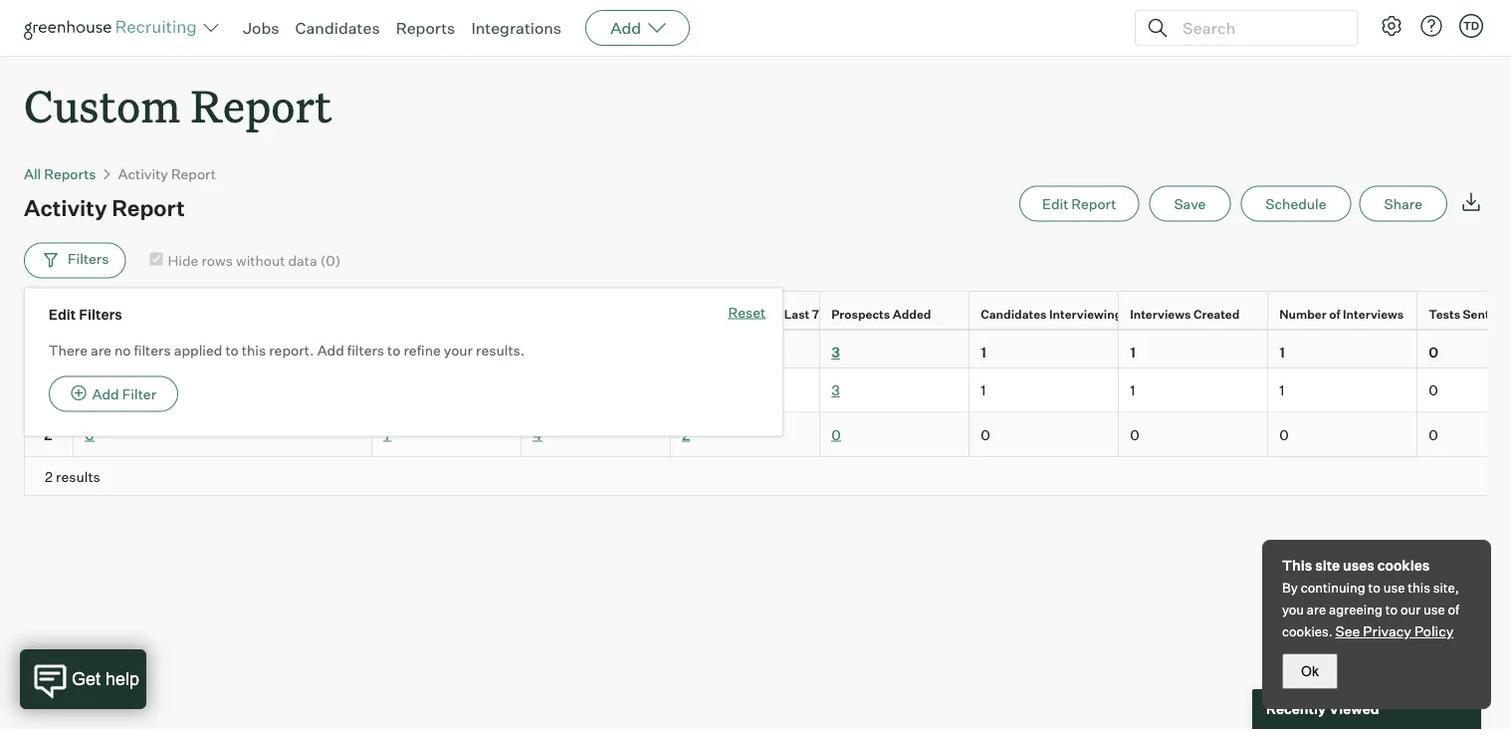 Task type: describe. For each thing, give the bounding box(es) containing it.
integrations
[[471, 18, 562, 38]]

of inside column header
[[1330, 306, 1341, 321]]

filter image
[[41, 251, 58, 268]]

7 link
[[384, 425, 392, 442]]

share button
[[1360, 186, 1448, 222]]

1 vertical spatial activity report
[[24, 194, 185, 221]]

edit report link
[[1020, 186, 1140, 222]]

refine
[[404, 341, 441, 359]]

rows
[[202, 252, 233, 269]]

report down activity report "link"
[[112, 194, 185, 221]]

no
[[114, 341, 131, 359]]

1 3 from the top
[[832, 343, 840, 360]]

1 inside "cell"
[[45, 381, 51, 398]]

1 vertical spatial use
[[1424, 602, 1446, 617]]

greenhouse recruiting image
[[24, 16, 203, 40]]

without
[[236, 252, 285, 269]]

prospects
[[832, 306, 891, 321]]

edit for edit filters
[[49, 305, 76, 323]]

new candidates (last 7 days) column header
[[671, 291, 856, 335]]

see privacy policy link
[[1336, 622, 1454, 640]]

2 results
[[45, 467, 100, 484]]

there
[[49, 341, 88, 359]]

report down jobs link
[[191, 76, 332, 134]]

applied
[[174, 341, 222, 359]]

continuing
[[1301, 580, 1366, 596]]

column header down 'reach'
[[522, 330, 671, 367]]

row containing total
[[24, 329, 1512, 368]]

to left refine
[[388, 341, 401, 359]]

4
[[533, 425, 542, 442]]

column header up 1 "cell"
[[24, 330, 74, 367]]

jobs
[[243, 18, 279, 38]]

7 inside column header
[[812, 306, 819, 321]]

candidates interviewing
[[981, 306, 1123, 321]]

table containing total
[[24, 290, 1512, 495]]

td
[[1464, 19, 1480, 32]]

td button
[[1456, 10, 1488, 42]]

25
[[384, 343, 401, 360]]

schedule
[[1266, 195, 1327, 212]]

interviewing
[[1050, 306, 1123, 321]]

created
[[1194, 306, 1240, 321]]

0 vertical spatial this
[[242, 341, 266, 359]]

candidates for candidates interviewing
[[981, 306, 1047, 321]]

1 horizontal spatial reports
[[396, 18, 456, 38]]

candidates to reach face to face milestone
[[533, 306, 786, 321]]

candidates rejected
[[85, 306, 205, 321]]

column header up the your
[[372, 291, 522, 328]]

new
[[682, 306, 708, 321]]

Hide rows without data (0) checkbox
[[150, 253, 163, 266]]

custom
[[24, 76, 180, 134]]

prospects added
[[832, 306, 932, 321]]

days)
[[822, 306, 856, 321]]

to down uses in the right of the page
[[1369, 580, 1381, 596]]

your
[[444, 341, 473, 359]]

cookies
[[1378, 557, 1430, 574]]

0 vertical spatial filters
[[68, 250, 109, 268]]

are inside by continuing to use this site, you are agreeing to our use of cookies.
[[1308, 602, 1327, 617]]

4 link
[[533, 425, 542, 442]]

add for add filter
[[92, 385, 119, 403]]

row containing 1
[[24, 368, 1512, 412]]

2 cell from the left
[[522, 368, 671, 412]]

0 column header
[[1418, 330, 1512, 367]]

0 horizontal spatial reports
[[44, 165, 96, 182]]

rejected
[[153, 306, 205, 321]]

candidates for candidates to reach face to face milestone
[[533, 306, 599, 321]]

to left our
[[1386, 602, 1398, 617]]

(last
[[779, 306, 810, 321]]

edit report
[[1043, 195, 1117, 212]]

milestone
[[729, 306, 786, 321]]

0 inside column header
[[1429, 343, 1439, 360]]

results
[[56, 467, 100, 484]]

you
[[1283, 602, 1305, 617]]

privacy
[[1364, 622, 1412, 640]]

by
[[1283, 580, 1298, 596]]

number of interviews
[[1280, 306, 1405, 321]]

2 face from the left
[[699, 306, 727, 321]]

see privacy policy
[[1336, 622, 1454, 640]]

total column header
[[74, 330, 372, 367]]

reach
[[616, 306, 652, 321]]

1 horizontal spatial activity
[[118, 165, 168, 182]]

candidates interviewing column header
[[970, 291, 1123, 335]]

custom report
[[24, 76, 332, 134]]

1 3 link from the top
[[832, 343, 840, 360]]

recently viewed
[[1267, 700, 1380, 718]]

interviews created
[[1131, 306, 1240, 321]]

0 horizontal spatial are
[[91, 341, 111, 359]]

0 link for 1
[[85, 381, 94, 398]]

report down custom report
[[171, 165, 216, 182]]

number of interviews column header
[[1269, 291, 1422, 335]]

row containing 2
[[24, 412, 1512, 457]]

interviews inside number of interviews column header
[[1344, 306, 1405, 321]]

2 for 2 results
[[45, 467, 53, 484]]

2 1 column header from the left
[[1119, 330, 1269, 367]]

all reports
[[24, 165, 96, 182]]

all
[[24, 165, 41, 182]]

site
[[1316, 557, 1341, 574]]

2 link
[[682, 425, 690, 442]]

edit filters
[[49, 305, 122, 323]]



Task type: locate. For each thing, give the bounding box(es) containing it.
number
[[1280, 306, 1327, 321]]

0 vertical spatial activity report
[[118, 165, 216, 182]]

use up policy
[[1424, 602, 1446, 617]]

2 3 from the top
[[832, 381, 840, 398]]

site,
[[1434, 580, 1460, 596]]

filters right filter icon
[[68, 250, 109, 268]]

tests
[[1429, 306, 1461, 321]]

add inside button
[[92, 385, 119, 403]]

1 horizontal spatial are
[[1308, 602, 1327, 617]]

1 column header down interviews created
[[1119, 330, 1269, 367]]

interviews left the created at the right top of page
[[1131, 306, 1192, 321]]

candidates for candidates
[[295, 18, 380, 38]]

7 right (last
[[812, 306, 819, 321]]

1 cell from the left
[[372, 368, 522, 412]]

filters right no
[[134, 341, 171, 359]]

0 horizontal spatial of
[[1330, 306, 1341, 321]]

row
[[24, 290, 1512, 335], [24, 329, 1512, 368], [24, 368, 1512, 412], [24, 412, 1512, 457]]

reports right candidates link
[[396, 18, 456, 38]]

share
[[1385, 195, 1423, 212]]

0 horizontal spatial use
[[1384, 580, 1406, 596]]

cookies.
[[1283, 623, 1333, 639]]

2 for 2 cell at the bottom of page
[[44, 425, 52, 442]]

1 vertical spatial are
[[1308, 602, 1327, 617]]

1 horizontal spatial face
[[699, 306, 727, 321]]

activity down all reports
[[24, 194, 107, 221]]

Search text field
[[1178, 13, 1340, 42]]

to
[[602, 306, 613, 321], [685, 306, 697, 321], [226, 341, 239, 359], [388, 341, 401, 359], [1369, 580, 1381, 596], [1386, 602, 1398, 617]]

report
[[191, 76, 332, 134], [171, 165, 216, 182], [112, 194, 185, 221], [1072, 195, 1117, 212]]

1
[[981, 343, 987, 360], [1131, 343, 1136, 360], [1280, 343, 1286, 360], [45, 381, 51, 398], [981, 381, 986, 398], [1131, 381, 1136, 398], [1280, 381, 1285, 398]]

save button
[[1150, 186, 1231, 222]]

cell up 2 link
[[671, 368, 821, 412]]

column header
[[372, 291, 522, 328], [24, 330, 74, 367], [522, 330, 671, 367], [671, 330, 821, 367]]

ok button
[[1283, 653, 1339, 689]]

to left 'reach'
[[602, 306, 613, 321]]

row group
[[24, 368, 1512, 457]]

report.
[[269, 341, 314, 359]]

2 3 link from the top
[[832, 381, 840, 398]]

activity report link
[[118, 165, 216, 182]]

there are no filters applied to this report. add filters to refine your results.
[[49, 341, 525, 359]]

0 horizontal spatial filters
[[134, 341, 171, 359]]

all reports link
[[24, 165, 96, 182]]

0 vertical spatial are
[[91, 341, 111, 359]]

reports right 'all' at the left top of page
[[44, 165, 96, 182]]

0 horizontal spatial interviews
[[1131, 306, 1192, 321]]

0 horizontal spatial this
[[242, 341, 266, 359]]

1 vertical spatial filters
[[79, 305, 122, 323]]

0 horizontal spatial 7
[[384, 425, 392, 442]]

0 vertical spatial 7
[[812, 306, 819, 321]]

add button
[[586, 10, 690, 46]]

schedule button
[[1241, 186, 1352, 222]]

are right you on the right of the page
[[1308, 602, 1327, 617]]

1 horizontal spatial add
[[317, 341, 344, 359]]

jobs link
[[243, 18, 279, 38]]

filters
[[68, 250, 109, 268], [79, 305, 122, 323]]

this up our
[[1408, 580, 1431, 596]]

save
[[1175, 195, 1206, 212]]

2 vertical spatial add
[[92, 385, 119, 403]]

0 horizontal spatial edit
[[49, 305, 76, 323]]

2 filters from the left
[[347, 341, 385, 359]]

0 horizontal spatial activity
[[24, 194, 107, 221]]

0 link
[[85, 381, 94, 398], [85, 425, 94, 442], [832, 425, 841, 442]]

0 vertical spatial of
[[1330, 306, 1341, 321]]

table
[[24, 290, 1512, 495]]

add filter
[[92, 385, 156, 403]]

1 column header
[[970, 330, 1119, 367], [1119, 330, 1269, 367], [1269, 330, 1418, 367]]

reset link
[[729, 302, 766, 324]]

1 column header down candidates interviewing
[[970, 330, 1119, 367]]

1 horizontal spatial this
[[1408, 580, 1431, 596]]

filters
[[134, 341, 171, 359], [347, 341, 385, 359]]

1 vertical spatial of
[[1449, 602, 1460, 617]]

1 horizontal spatial of
[[1449, 602, 1460, 617]]

integrations link
[[471, 18, 562, 38]]

to right 'reach'
[[685, 306, 697, 321]]

1 cell
[[24, 368, 74, 412]]

data
[[288, 252, 317, 269]]

0 vertical spatial 3 link
[[832, 343, 840, 360]]

1 horizontal spatial interviews
[[1344, 306, 1405, 321]]

activity down custom report
[[118, 165, 168, 182]]

tests sent
[[1429, 306, 1491, 321]]

add for add
[[611, 18, 642, 38]]

results.
[[476, 341, 525, 359]]

0 horizontal spatial face
[[655, 306, 682, 321]]

0 horizontal spatial add
[[92, 385, 119, 403]]

reset
[[729, 303, 766, 321]]

3 cell from the left
[[671, 368, 821, 412]]

add filter button
[[49, 376, 178, 412]]

activity report
[[118, 165, 216, 182], [24, 194, 185, 221]]

1 row from the top
[[24, 290, 1512, 335]]

0 vertical spatial add
[[611, 18, 642, 38]]

sent
[[1464, 306, 1491, 321]]

0 vertical spatial activity
[[118, 165, 168, 182]]

1 column header down number of interviews
[[1269, 330, 1418, 367]]

filter
[[122, 385, 156, 403]]

viewed
[[1329, 700, 1380, 718]]

download image
[[1460, 190, 1484, 214]]

interviews
[[1131, 306, 1192, 321], [1344, 306, 1405, 321]]

row containing candidates rejected
[[24, 290, 1512, 335]]

edit
[[1043, 195, 1069, 212], [49, 305, 76, 323]]

face
[[655, 306, 682, 321], [699, 306, 727, 321]]

1 vertical spatial add
[[317, 341, 344, 359]]

policy
[[1415, 622, 1454, 640]]

2 inside cell
[[44, 425, 52, 442]]

3 1 column header from the left
[[1269, 330, 1418, 367]]

3 inside row group
[[832, 381, 840, 398]]

1 vertical spatial this
[[1408, 580, 1431, 596]]

1 1 column header from the left
[[970, 330, 1119, 367]]

face left reset link
[[699, 306, 727, 321]]

save and schedule this report to revisit it! element
[[1150, 186, 1241, 222]]

activity report down all reports
[[24, 194, 185, 221]]

1 vertical spatial activity
[[24, 194, 107, 221]]

of down site,
[[1449, 602, 1460, 617]]

our
[[1401, 602, 1421, 617]]

column header down reset link
[[671, 330, 821, 367]]

row group containing 1
[[24, 368, 1512, 457]]

use down cookies
[[1384, 580, 1406, 596]]

25 link
[[384, 343, 401, 360]]

1 face from the left
[[655, 306, 682, 321]]

this left the report.
[[242, 341, 266, 359]]

report left the save
[[1072, 195, 1117, 212]]

of inside by continuing to use this site, you are agreeing to our use of cookies.
[[1449, 602, 1460, 617]]

1 vertical spatial 3 link
[[832, 381, 840, 398]]

1 horizontal spatial 7
[[812, 306, 819, 321]]

candidates for candidates rejected
[[85, 306, 151, 321]]

3
[[832, 343, 840, 360], [832, 381, 840, 398]]

total
[[85, 343, 119, 360]]

2 interviews from the left
[[1344, 306, 1405, 321]]

0 vertical spatial reports
[[396, 18, 456, 38]]

0 link for 2
[[85, 425, 94, 442]]

0 vertical spatial 3
[[832, 343, 840, 360]]

ok
[[1302, 663, 1320, 679]]

added
[[893, 306, 932, 321]]

reports link
[[396, 18, 456, 38]]

face left new
[[655, 306, 682, 321]]

interviews right number
[[1344, 306, 1405, 321]]

7 down 25 link
[[384, 425, 392, 442]]

1 horizontal spatial edit
[[1043, 195, 1069, 212]]

are left no
[[91, 341, 111, 359]]

this inside by continuing to use this site, you are agreeing to our use of cookies.
[[1408, 580, 1431, 596]]

7
[[812, 306, 819, 321], [384, 425, 392, 442]]

configure image
[[1380, 14, 1404, 38]]

edit for edit report
[[1043, 195, 1069, 212]]

filters up total
[[79, 305, 122, 323]]

recently
[[1267, 700, 1327, 718]]

0 vertical spatial edit
[[1043, 195, 1069, 212]]

of right number
[[1330, 306, 1341, 321]]

add inside popup button
[[611, 18, 642, 38]]

1 interviews from the left
[[1131, 306, 1192, 321]]

1 horizontal spatial use
[[1424, 602, 1446, 617]]

activity report down custom report
[[118, 165, 216, 182]]

2 horizontal spatial add
[[611, 18, 642, 38]]

see
[[1336, 622, 1361, 640]]

interviews inside interviews created column header
[[1131, 306, 1192, 321]]

this site uses cookies
[[1283, 557, 1430, 574]]

2
[[44, 425, 52, 442], [682, 425, 690, 442], [45, 467, 53, 484]]

0 vertical spatial use
[[1384, 580, 1406, 596]]

this
[[1283, 557, 1313, 574]]

cell down the your
[[372, 368, 522, 412]]

use
[[1384, 580, 1406, 596], [1424, 602, 1446, 617]]

hide rows without data (0)
[[168, 252, 341, 269]]

1 vertical spatial 7
[[384, 425, 392, 442]]

interviews created column header
[[1119, 291, 1273, 335]]

cell
[[372, 368, 522, 412], [522, 368, 671, 412], [671, 368, 821, 412]]

new candidates (last 7 days)
[[682, 306, 856, 321]]

hide
[[168, 252, 199, 269]]

2 row from the top
[[24, 329, 1512, 368]]

4 row from the top
[[24, 412, 1512, 457]]

1 vertical spatial 3
[[832, 381, 840, 398]]

reports
[[396, 18, 456, 38], [44, 165, 96, 182]]

cell up the 4
[[522, 368, 671, 412]]

3 row from the top
[[24, 368, 1512, 412]]

agreeing
[[1330, 602, 1383, 617]]

candidates link
[[295, 18, 380, 38]]

by continuing to use this site, you are agreeing to our use of cookies.
[[1283, 580, 1460, 639]]

to right applied
[[226, 341, 239, 359]]

1 filters from the left
[[134, 341, 171, 359]]

2 cell
[[24, 412, 74, 457]]

are
[[91, 341, 111, 359], [1308, 602, 1327, 617]]

td button
[[1460, 14, 1484, 38]]

1 vertical spatial reports
[[44, 165, 96, 182]]

add
[[611, 18, 642, 38], [317, 341, 344, 359], [92, 385, 119, 403]]

uses
[[1344, 557, 1375, 574]]

candidates
[[295, 18, 380, 38], [85, 306, 151, 321], [533, 306, 599, 321], [711, 306, 777, 321], [981, 306, 1047, 321]]

activity
[[118, 165, 168, 182], [24, 194, 107, 221]]

1 horizontal spatial filters
[[347, 341, 385, 359]]

1 vertical spatial edit
[[49, 305, 76, 323]]

filters left refine
[[347, 341, 385, 359]]

prospects added column header
[[821, 291, 974, 335]]

(0)
[[320, 252, 341, 269]]



Task type: vqa. For each thing, say whether or not it's contained in the screenshot.
activity report
yes



